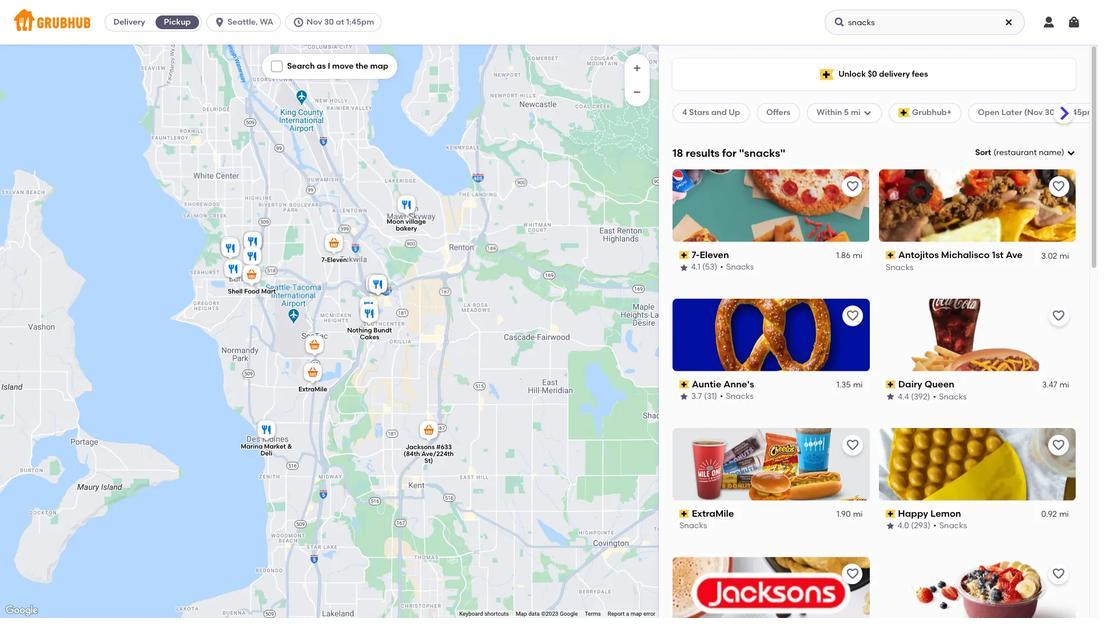 Task type: vqa. For each thing, say whether or not it's contained in the screenshot.


Task type: locate. For each thing, give the bounding box(es) containing it.
3.47 mi
[[1042, 380, 1070, 390]]

0 horizontal spatial 7-eleven
[[322, 256, 347, 264]]

and
[[712, 108, 727, 117]]

map
[[370, 61, 389, 71], [631, 611, 642, 617]]

mi right the 3.02 at the right top
[[1060, 251, 1070, 260]]

star icon image for happy lemon
[[886, 521, 895, 531]]

sea tac marathon image
[[303, 334, 326, 359]]

nov 30 at 1:45pm
[[307, 17, 374, 27]]

mawadda cafe image
[[241, 230, 264, 255]]

(
[[994, 148, 997, 157]]

1.86
[[837, 251, 851, 260]]

eleven
[[700, 249, 730, 260], [327, 256, 347, 264]]

seattle, wa
[[228, 17, 274, 27]]

0 horizontal spatial at
[[336, 17, 344, 27]]

0 horizontal spatial map
[[370, 61, 389, 71]]

extramile
[[299, 386, 328, 393], [692, 508, 734, 519]]

1 horizontal spatial eleven
[[700, 249, 730, 260]]

1 horizontal spatial 7-eleven
[[692, 249, 730, 260]]

1 horizontal spatial map
[[631, 611, 642, 617]]

happy lemon image
[[358, 295, 381, 320]]

0 horizontal spatial 30
[[324, 17, 334, 27]]

pierro bakery image
[[241, 245, 264, 270]]

30 right (nov
[[1045, 108, 1055, 117]]

ave/224th
[[422, 450, 454, 458]]

1:45pm
[[346, 17, 374, 27]]

antojitos michalisco 1st ave logo image
[[879, 169, 1076, 242]]

subscription pass image for 7-eleven
[[680, 251, 690, 259]]

none field containing sort
[[976, 147, 1076, 159]]

save this restaurant button for auntie anne's
[[843, 305, 863, 326]]

save this restaurant button
[[843, 176, 863, 197], [1049, 176, 1070, 197], [843, 305, 863, 326], [1049, 305, 1070, 326], [843, 435, 863, 455], [1049, 435, 1070, 455], [843, 564, 863, 585], [1049, 564, 1070, 585]]

minus icon image
[[632, 86, 643, 98]]

• snacks
[[721, 262, 755, 272], [720, 392, 754, 401], [933, 392, 967, 401], [934, 521, 968, 531]]

4.0 (293)
[[898, 521, 931, 531]]

jacksons #633 (84th ave/224th st)
[[404, 443, 454, 464]]

1 horizontal spatial extramile
[[692, 508, 734, 519]]

1 save this restaurant image from the top
[[1052, 180, 1066, 193]]

map right "the"
[[370, 61, 389, 71]]

seattle, wa button
[[207, 13, 286, 31]]

auntie anne's image
[[367, 273, 390, 298]]

save this restaurant button for extramile
[[843, 435, 863, 455]]

3.02 mi
[[1042, 251, 1070, 260]]

0 vertical spatial save this restaurant image
[[1052, 180, 1066, 193]]

svg image right 5
[[863, 108, 872, 118]]

pickup button
[[153, 13, 201, 31]]

bakery
[[396, 225, 417, 232]]

up
[[729, 108, 741, 117]]

star icon image left '3.7'
[[680, 392, 689, 401]]

3.7 (31)
[[692, 392, 718, 401]]

unlock
[[839, 69, 866, 79]]

sort ( restaurant name )
[[976, 148, 1065, 157]]

7-eleven
[[692, 249, 730, 260], [322, 256, 347, 264]]

michalisco
[[941, 249, 990, 260]]

grubhub plus flag logo image
[[821, 69, 834, 80], [899, 108, 910, 118]]

mi right 1.35
[[854, 380, 863, 390]]

plus icon image
[[632, 62, 643, 74]]

0 horizontal spatial eleven
[[327, 256, 347, 264]]

• down the happy lemon
[[934, 521, 937, 531]]

star icon image
[[680, 263, 689, 272], [680, 392, 689, 401], [886, 392, 895, 401], [886, 521, 895, 531]]

30 inside nov 30 at 1:45pm 'button'
[[324, 17, 334, 27]]

• snacks for queen
[[933, 392, 967, 401]]

delivery button
[[105, 13, 153, 31]]

save this restaurant button for antojitos michalisco 1st ave
[[1049, 176, 1070, 197]]

1 vertical spatial svg image
[[1067, 148, 1076, 157]]

grubhub plus flag logo image left unlock
[[821, 69, 834, 80]]

• snacks down lemon
[[934, 521, 968, 531]]

st)
[[425, 457, 433, 464]]

star icon image for 7-eleven
[[680, 263, 689, 272]]

error
[[644, 611, 656, 617]]

• right (31)
[[720, 392, 724, 401]]

grubhub plus flag logo image left grubhub+
[[899, 108, 910, 118]]

report a map error link
[[608, 611, 656, 617]]

svg image inside seattle, wa button
[[214, 17, 226, 28]]

dairy
[[899, 379, 923, 390]]

2 save this restaurant image from the top
[[1052, 438, 1066, 452]]

i
[[328, 61, 330, 71]]

jamba logo image
[[879, 557, 1076, 618]]

save this restaurant image for happy lemon
[[1052, 438, 1066, 452]]

svg image
[[863, 108, 872, 118], [1067, 148, 1076, 157]]

extramile logo image
[[673, 428, 870, 500]]

save this restaurant button for 7-eleven
[[843, 176, 863, 197]]

happy lemon logo image
[[879, 428, 1076, 500]]

a
[[626, 611, 630, 617]]

snacks for 7-eleven
[[727, 262, 755, 272]]

mi right 1.86
[[854, 251, 863, 260]]

save this restaurant image
[[1052, 180, 1066, 193], [1052, 438, 1066, 452]]

None field
[[976, 147, 1076, 159]]

0 horizontal spatial extramile
[[299, 386, 328, 393]]

save this restaurant image for dairy queen
[[1052, 309, 1066, 323]]

star icon image left 4.4
[[886, 392, 895, 401]]

• snacks for lemon
[[934, 521, 968, 531]]

30 right "nov"
[[324, 17, 334, 27]]

save this restaurant image for auntie anne's
[[846, 309, 860, 323]]

star icon image left 4.0
[[886, 521, 895, 531]]

• down queen
[[933, 392, 936, 401]]

terms
[[585, 611, 601, 617]]

open
[[979, 108, 1000, 117]]

jacksons #633 (84th ave/224th st) image
[[418, 419, 441, 444]]

subscription pass image
[[680, 251, 690, 259], [886, 251, 896, 259], [886, 510, 896, 518]]

svg image
[[1043, 15, 1056, 29], [1068, 15, 1082, 29], [214, 17, 226, 28], [293, 17, 304, 28], [834, 17, 846, 28], [1005, 18, 1014, 27]]

1 horizontal spatial svg image
[[1067, 148, 1076, 157]]

mi for anne's
[[854, 380, 863, 390]]

save this restaurant image for antojitos michalisco 1st ave
[[1052, 180, 1066, 193]]

&
[[287, 443, 292, 450]]

at left 1:45pm
[[336, 17, 344, 27]]

queen
[[925, 379, 955, 390]]

at left '1:45pm)'
[[1057, 108, 1066, 117]]

7-
[[692, 249, 700, 260], [322, 256, 327, 264]]

snacks
[[727, 262, 755, 272], [886, 262, 914, 272], [726, 392, 754, 401], [939, 392, 967, 401], [680, 521, 707, 531], [940, 521, 968, 531]]

0 vertical spatial extramile
[[299, 386, 328, 393]]

auntie
[[692, 379, 722, 390]]

7 eleven image
[[323, 232, 346, 257]]

mi
[[851, 108, 861, 117], [854, 251, 863, 260], [1060, 251, 1070, 260], [854, 380, 863, 390], [1060, 380, 1070, 390], [854, 509, 863, 519], [1060, 509, 1070, 519]]

shell food mart image
[[240, 263, 263, 288]]

map data ©2023 google
[[516, 611, 578, 617]]

save this restaurant image
[[846, 180, 860, 193], [846, 309, 860, 323], [1052, 309, 1066, 323], [846, 438, 860, 452], [846, 567, 860, 581], [1052, 567, 1066, 581]]

• snacks right (53)
[[721, 262, 755, 272]]

mi right 0.92
[[1060, 509, 1070, 519]]

star icon image left '4.1'
[[680, 263, 689, 272]]

seattle,
[[228, 17, 258, 27]]

1 horizontal spatial grubhub plus flag logo image
[[899, 108, 910, 118]]

deli
[[261, 450, 273, 457]]

7-eleven logo image
[[673, 169, 870, 242]]

1 vertical spatial extramile
[[692, 508, 734, 519]]

svg image right )
[[1067, 148, 1076, 157]]

mi for lemon
[[1060, 509, 1070, 519]]

map right a at the bottom of the page
[[631, 611, 642, 617]]

0 horizontal spatial svg image
[[863, 108, 872, 118]]

snacks for happy lemon
[[940, 521, 968, 531]]

1 horizontal spatial 30
[[1045, 108, 1055, 117]]

shell
[[228, 288, 243, 295]]

star icon image for dairy queen
[[886, 392, 895, 401]]

nothing bundt cakes
[[347, 327, 392, 341]]

search
[[287, 61, 315, 71]]

subscription pass image
[[680, 381, 690, 389], [886, 381, 896, 389], [680, 510, 690, 518]]

main navigation navigation
[[0, 0, 1099, 45]]

1 vertical spatial map
[[631, 611, 642, 617]]

at
[[336, 17, 344, 27], [1057, 108, 1066, 117]]

4.1 (53)
[[692, 262, 718, 272]]

0 vertical spatial at
[[336, 17, 344, 27]]

subscription pass image for antojitos michalisco 1st ave
[[886, 251, 896, 259]]

unlock $0 delivery fees
[[839, 69, 929, 79]]

1 vertical spatial 30
[[1045, 108, 1055, 117]]

nov 30 at 1:45pm button
[[286, 13, 386, 31]]

svg image inside nov 30 at 1:45pm 'button'
[[293, 17, 304, 28]]

•
[[721, 262, 724, 272], [720, 392, 724, 401], [933, 392, 936, 401], [934, 521, 937, 531]]

1 horizontal spatial at
[[1057, 108, 1066, 117]]

keyboard shortcuts
[[459, 611, 509, 617]]

star icon image for auntie anne's
[[680, 392, 689, 401]]

• snacks down anne's on the right of the page
[[720, 392, 754, 401]]

nothing bundt cakes image
[[358, 302, 381, 327]]

map
[[516, 611, 527, 617]]

• snacks down queen
[[933, 392, 967, 401]]

3.02
[[1042, 251, 1058, 260]]

dairy queen
[[899, 379, 955, 390]]

1 vertical spatial grubhub plus flag logo image
[[899, 108, 910, 118]]

subscription pass image for happy lemon
[[886, 510, 896, 518]]

antojitos michalisco 1st ave
[[899, 249, 1023, 260]]

• for anne's
[[720, 392, 724, 401]]

mi right the 3.47
[[1060, 380, 1070, 390]]

0 horizontal spatial 7-
[[322, 256, 327, 264]]

4.1
[[692, 262, 701, 272]]

• right (53)
[[721, 262, 724, 272]]

1 vertical spatial save this restaurant image
[[1052, 438, 1066, 452]]

0 horizontal spatial grubhub plus flag logo image
[[821, 69, 834, 80]]

0 vertical spatial 30
[[324, 17, 334, 27]]

0 vertical spatial grubhub plus flag logo image
[[821, 69, 834, 80]]



Task type: describe. For each thing, give the bounding box(es) containing it.
save this restaurant button for happy lemon
[[1049, 435, 1070, 455]]

google
[[560, 611, 578, 617]]

3.47
[[1042, 380, 1058, 390]]

move
[[332, 61, 354, 71]]

save this restaurant image for 7-eleven
[[846, 180, 860, 193]]

1:45pm)
[[1067, 108, 1098, 117]]

4.4
[[898, 392, 909, 401]]

18
[[673, 146, 684, 159]]

within
[[817, 108, 843, 117]]

1 vertical spatial at
[[1057, 108, 1066, 117]]

pickup
[[164, 17, 191, 27]]

1.35 mi
[[837, 380, 863, 390]]

happy lemon
[[899, 508, 962, 519]]

tacos el hass image
[[219, 237, 242, 262]]

1.35
[[837, 380, 851, 390]]

"snacks"
[[739, 146, 786, 159]]

the
[[356, 61, 369, 71]]

5
[[845, 108, 849, 117]]

lemon
[[931, 508, 962, 519]]

save this restaurant button for dairy queen
[[1049, 305, 1070, 326]]

marina market & deli image
[[255, 418, 278, 443]]

3.7
[[692, 392, 702, 401]]

later
[[1002, 108, 1023, 117]]

0 vertical spatial svg image
[[863, 108, 872, 118]]

subscription pass image for dairy
[[886, 381, 896, 389]]

results
[[686, 146, 720, 159]]

snacks for dairy queen
[[939, 392, 967, 401]]

mi right 1.90 in the right bottom of the page
[[854, 509, 863, 519]]

0 vertical spatial map
[[370, 61, 389, 71]]

ronnie's market image
[[222, 258, 245, 283]]

)
[[1062, 148, 1065, 157]]

• snacks for eleven
[[721, 262, 755, 272]]

eleven inside map region
[[327, 256, 347, 264]]

extramile inside map region
[[299, 386, 328, 393]]

marina
[[241, 443, 263, 450]]

7- inside map region
[[322, 256, 327, 264]]

0.92
[[1042, 509, 1058, 519]]

mi for michalisco
[[1060, 251, 1070, 260]]

• for eleven
[[721, 262, 724, 272]]

dairy queen logo image
[[879, 299, 1076, 371]]

18 results for "snacks"
[[673, 146, 786, 159]]

shell food mart
[[228, 288, 276, 295]]

grubhub+
[[913, 108, 952, 117]]

auntie anne's
[[692, 379, 755, 390]]

within 5 mi
[[817, 108, 861, 117]]

mi for queen
[[1060, 380, 1070, 390]]

offers
[[767, 108, 791, 117]]

keyboard shortcuts button
[[459, 610, 509, 618]]

royce' washington - westfield southcenter mall image
[[367, 273, 390, 298]]

terms link
[[585, 611, 601, 617]]

7-eleven inside map region
[[322, 256, 347, 264]]

snacks for auntie anne's
[[726, 392, 754, 401]]

1.90 mi
[[837, 509, 863, 519]]

delivery
[[114, 17, 145, 27]]

1st
[[992, 249, 1004, 260]]

4
[[683, 108, 688, 117]]

delivery
[[880, 69, 910, 79]]

food
[[244, 288, 260, 295]]

search as i move the map
[[287, 61, 389, 71]]

name
[[1039, 148, 1062, 157]]

(nov
[[1025, 108, 1043, 117]]

report a map error
[[608, 611, 656, 617]]

marina market & deli
[[241, 443, 292, 457]]

cakes
[[360, 334, 379, 341]]

4 stars and up
[[683, 108, 741, 117]]

#633
[[436, 443, 452, 451]]

restaurant
[[997, 148, 1038, 157]]

wa
[[260, 17, 274, 27]]

anne's
[[724, 379, 755, 390]]

4.0
[[898, 521, 910, 531]]

at inside 'button'
[[336, 17, 344, 27]]

market
[[264, 443, 286, 450]]

jamba image
[[364, 272, 387, 298]]

grubhub plus flag logo image for grubhub+
[[899, 108, 910, 118]]

map region
[[0, 8, 675, 618]]

(392)
[[911, 392, 930, 401]]

mi right 5
[[851, 108, 861, 117]]

4.4 (392)
[[898, 392, 930, 401]]

Search for food, convenience, alcohol... search field
[[825, 10, 1025, 35]]

moon
[[387, 218, 404, 225]]

village
[[406, 218, 426, 225]]

as
[[317, 61, 326, 71]]

jacksons
[[406, 443, 435, 451]]

mi for eleven
[[854, 251, 863, 260]]

(293)
[[912, 521, 931, 531]]

google image
[[3, 603, 41, 618]]

extramile image
[[302, 361, 324, 386]]

stars
[[690, 108, 710, 117]]

nov
[[307, 17, 322, 27]]

shortcuts
[[485, 611, 509, 617]]

grubhub plus flag logo image for unlock $0 delivery fees
[[821, 69, 834, 80]]

dairy queen image
[[219, 235, 241, 260]]

antojitos
[[899, 249, 939, 260]]

svg image inside field
[[1067, 148, 1076, 157]]

nothing
[[347, 327, 372, 334]]

happy
[[899, 508, 929, 519]]

• snacks for anne's
[[720, 392, 754, 401]]

subscription pass image for auntie
[[680, 381, 690, 389]]

(84th
[[404, 450, 420, 458]]

ave
[[1006, 249, 1023, 260]]

moon village bakery image
[[395, 193, 418, 219]]

save this restaurant image for extramile
[[846, 438, 860, 452]]

fees
[[912, 69, 929, 79]]

bundt
[[374, 327, 392, 334]]

auntie anne's logo image
[[673, 299, 870, 371]]

antojitos michalisco 1st ave image
[[241, 230, 264, 255]]

for
[[723, 146, 737, 159]]

jacksons #633 (84th ave/224th st) logo image
[[673, 557, 870, 618]]

open later (nov 30 at 1:45pm)
[[979, 108, 1098, 117]]

keyboard
[[459, 611, 483, 617]]

report
[[608, 611, 625, 617]]

• for lemon
[[934, 521, 937, 531]]

• for queen
[[933, 392, 936, 401]]

©2023
[[541, 611, 559, 617]]

1 horizontal spatial 7-
[[692, 249, 700, 260]]

(53)
[[703, 262, 718, 272]]

mart
[[261, 288, 276, 295]]



